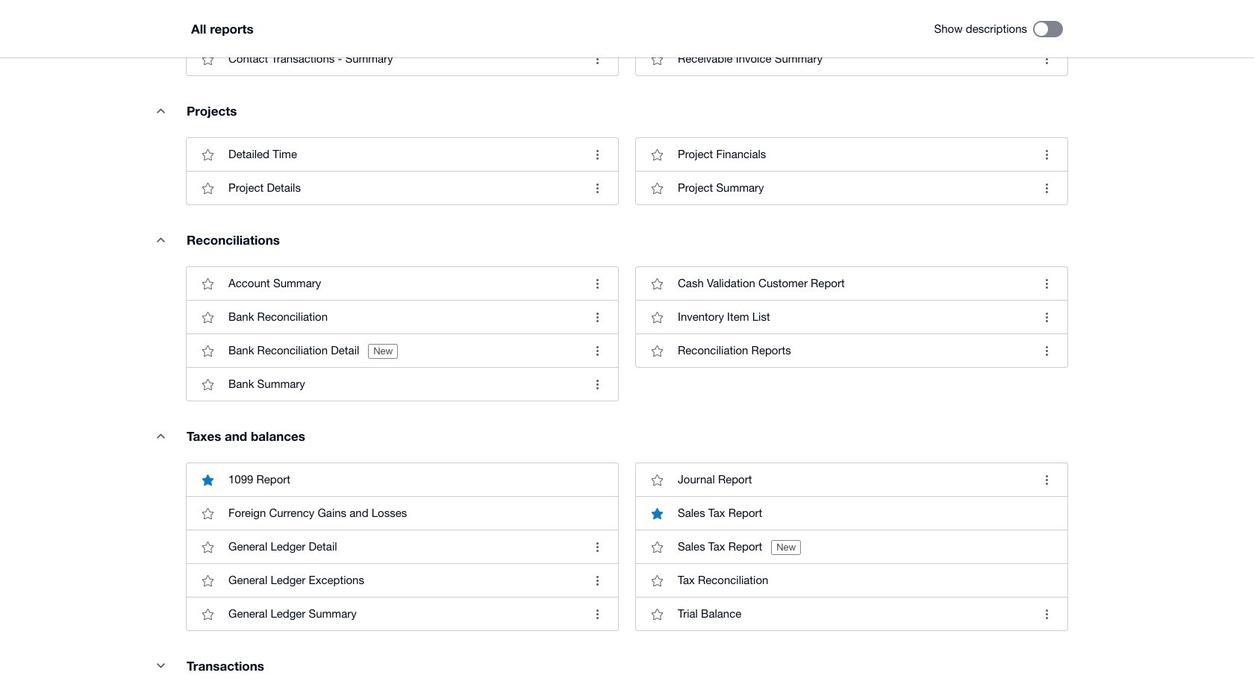 Task type: vqa. For each thing, say whether or not it's contained in the screenshot.
the plan
no



Task type: locate. For each thing, give the bounding box(es) containing it.
collapse report group image
[[146, 651, 175, 681]]

3 more options image from the top
[[582, 533, 612, 562]]

remove favorite image
[[642, 499, 672, 529]]

favorite image
[[193, 173, 223, 203], [193, 269, 223, 299], [193, 303, 223, 332], [642, 303, 672, 332], [193, 336, 223, 366], [193, 499, 223, 529], [193, 533, 223, 562], [642, 533, 672, 562], [193, 600, 223, 630], [642, 600, 672, 630]]

0 vertical spatial expand report group image
[[146, 96, 175, 126]]

4 more options image from the top
[[582, 566, 612, 596]]

2 expand report group image from the top
[[146, 421, 175, 451]]

2 more options image from the top
[[582, 303, 612, 332]]

1 vertical spatial expand report group image
[[146, 421, 175, 451]]

favorite image
[[193, 44, 223, 74], [642, 44, 672, 74], [193, 140, 223, 170], [642, 140, 672, 170], [642, 173, 672, 203], [642, 269, 672, 299], [642, 336, 672, 366], [193, 370, 223, 400], [642, 465, 672, 495], [193, 566, 223, 596], [642, 566, 672, 596]]

more options image
[[582, 44, 612, 74], [582, 303, 612, 332], [582, 533, 612, 562], [582, 566, 612, 596]]

expand report group image
[[146, 96, 175, 126], [146, 421, 175, 451]]

more options image
[[1032, 44, 1062, 74], [582, 140, 612, 170], [1032, 140, 1062, 170], [582, 173, 612, 203], [582, 269, 612, 299], [582, 336, 612, 366], [582, 370, 612, 400], [582, 600, 612, 630]]

1 more options image from the top
[[582, 44, 612, 74]]



Task type: describe. For each thing, give the bounding box(es) containing it.
remove favorite image
[[193, 465, 223, 495]]

1 expand report group image from the top
[[146, 96, 175, 126]]

expand report group image
[[146, 225, 175, 255]]



